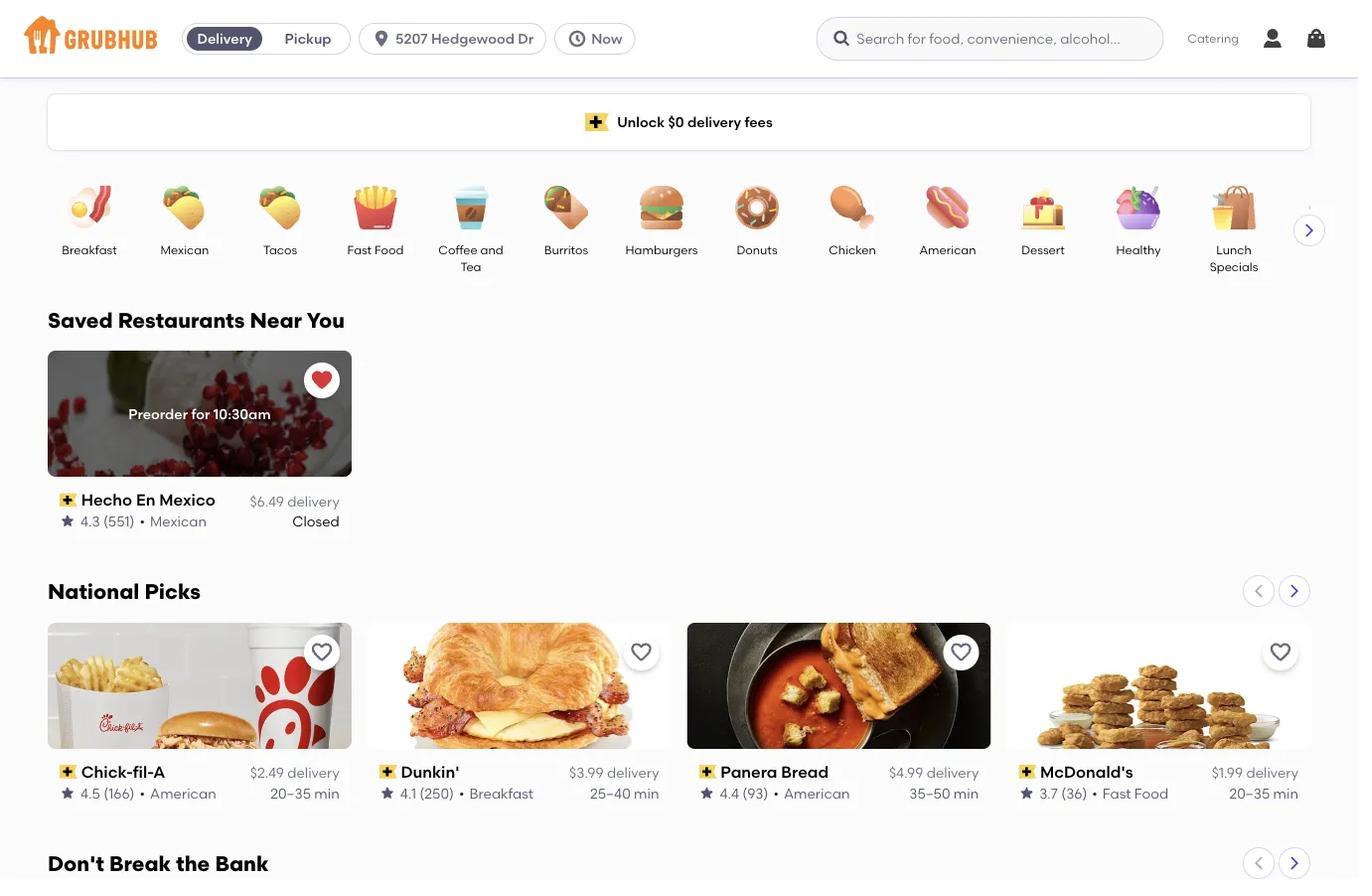 Task type: describe. For each thing, give the bounding box(es) containing it.
(551)
[[103, 513, 135, 530]]

dessert image
[[1008, 186, 1078, 230]]

unlock
[[617, 114, 665, 131]]

don't
[[48, 851, 104, 877]]

and
[[480, 242, 503, 257]]

25–40 min
[[590, 785, 659, 802]]

subscription pass image for panera bread
[[699, 765, 717, 779]]

dunkin' logo image
[[367, 623, 671, 749]]

$2.49
[[250, 765, 284, 782]]

$2.49 delivery
[[250, 765, 340, 782]]

a
[[153, 762, 165, 782]]

dr
[[518, 30, 534, 47]]

fast food
[[347, 242, 404, 257]]

healthy
[[1116, 242, 1161, 257]]

delivery for chick-fil-a
[[287, 765, 340, 782]]

$4.99
[[889, 765, 923, 782]]

20–35 for mcdonald's
[[1229, 785, 1270, 802]]

picks
[[144, 579, 201, 604]]

mcdonald's logo image
[[1007, 623, 1310, 749]]

5207 hedgewood dr
[[396, 30, 534, 47]]

donuts
[[737, 242, 778, 257]]

0 vertical spatial mexican
[[161, 242, 209, 257]]

save this restaurant image for chick-fil-a
[[310, 641, 334, 665]]

saved restaurant button
[[304, 363, 340, 398]]

20–35 for chick-fil-a
[[270, 785, 311, 802]]

coffee and tea image
[[436, 186, 506, 230]]

closed
[[292, 513, 340, 530]]

3.7
[[1040, 785, 1058, 802]]

1 vertical spatial food
[[1135, 785, 1169, 802]]

hecho en mexico
[[81, 490, 215, 510]]

$1.99 delivery
[[1212, 765, 1299, 782]]

near
[[250, 308, 302, 333]]

save this restaurant image for dunkin'
[[629, 641, 653, 665]]

bread
[[781, 762, 829, 782]]

dunkin'
[[401, 762, 460, 782]]

grubhub plus flag logo image
[[585, 113, 609, 132]]

svg image
[[1305, 27, 1328, 51]]

lunch
[[1216, 242, 1252, 257]]

tacos image
[[245, 186, 315, 230]]

fil-
[[133, 762, 153, 782]]

panera
[[721, 762, 777, 782]]

saved restaurants near you
[[48, 308, 345, 333]]

0 vertical spatial fast
[[347, 242, 372, 257]]

main navigation navigation
[[0, 0, 1358, 77]]

pickup
[[285, 30, 331, 47]]

national picks
[[48, 579, 201, 604]]

american for chick-fil-a
[[150, 785, 216, 802]]

breakfast image
[[55, 186, 124, 230]]

25–40
[[590, 785, 631, 802]]

healthy image
[[1104, 186, 1173, 230]]

3.7 (36)
[[1040, 785, 1087, 802]]

4.4
[[720, 785, 739, 802]]

2 horizontal spatial american
[[919, 242, 976, 257]]

• for mcdonald's
[[1092, 785, 1098, 802]]

star icon image for hecho en mexico
[[60, 513, 76, 529]]

min for mcdonald's
[[1273, 785, 1299, 802]]

bank
[[215, 851, 269, 877]]

subscription pass image for hecho en mexico
[[60, 493, 77, 507]]

en
[[136, 490, 155, 510]]

catering button
[[1174, 16, 1253, 61]]

$1.99
[[1212, 765, 1243, 782]]

$4.99 delivery
[[889, 765, 979, 782]]

save this restaurant image for mcdonald's
[[1269, 641, 1293, 665]]

• american for chick-fil-a
[[140, 785, 216, 802]]

• fast food
[[1092, 785, 1169, 802]]

delivery button
[[183, 23, 266, 55]]

$3.99 delivery
[[569, 765, 659, 782]]

svg image inside 5207 hedgewood dr button
[[372, 29, 392, 49]]

fast food image
[[341, 186, 410, 230]]

chick-fil-a logo image
[[48, 623, 351, 749]]

coffee and tea
[[438, 242, 503, 274]]

mcdonald's
[[1040, 762, 1133, 782]]

american image
[[913, 186, 983, 230]]

pickup button
[[266, 23, 350, 55]]

now
[[591, 30, 622, 47]]

subscription pass image for dunkin'
[[379, 765, 397, 779]]

4.3
[[80, 513, 100, 530]]

• for chick-fil-a
[[140, 785, 145, 802]]

20–35 min for chick-fil-a
[[270, 785, 340, 802]]

tea
[[460, 260, 481, 274]]

tacos
[[263, 242, 297, 257]]

mexico
[[159, 490, 215, 510]]

don't break the bank
[[48, 851, 269, 877]]

save this restaurant button for panera bread
[[943, 635, 979, 671]]

mexican image
[[150, 186, 220, 230]]

fees
[[745, 114, 773, 131]]

10:30am
[[213, 405, 271, 422]]

$6.49 delivery
[[250, 493, 340, 509]]

save this restaurant button for dunkin'
[[623, 635, 659, 671]]

burritos
[[544, 242, 588, 257]]

delivery for hecho en mexico
[[287, 493, 340, 509]]

panera bread
[[721, 762, 829, 782]]

restaurants
[[118, 308, 245, 333]]

subscription pass image for chick-fil-a
[[60, 765, 77, 779]]

donuts image
[[722, 186, 792, 230]]

hedgewood
[[431, 30, 515, 47]]

chicken
[[829, 242, 876, 257]]

now button
[[555, 23, 643, 55]]

(93)
[[743, 785, 768, 802]]



Task type: vqa. For each thing, say whether or not it's contained in the screenshot.


Task type: locate. For each thing, give the bounding box(es) containing it.
• right (36)
[[1092, 785, 1098, 802]]

save this restaurant button for chick-fil-a
[[304, 635, 340, 671]]

break
[[109, 851, 171, 877]]

american
[[919, 242, 976, 257], [150, 785, 216, 802], [784, 785, 850, 802]]

0 horizontal spatial • american
[[140, 785, 216, 802]]

caret left icon image
[[1251, 583, 1267, 599], [1251, 855, 1267, 871]]

save this restaurant image
[[310, 641, 334, 665], [949, 641, 973, 665]]

saved restaurant image
[[310, 369, 334, 392]]

star icon image left '4.4'
[[699, 786, 715, 801]]

catering
[[1188, 31, 1239, 46]]

1 horizontal spatial save this restaurant image
[[1269, 641, 1293, 665]]

lunch specials image
[[1199, 186, 1269, 230]]

• american down a
[[140, 785, 216, 802]]

min for chick-fil-a
[[314, 785, 340, 802]]

0 vertical spatial breakfast
[[62, 242, 117, 257]]

burritos image
[[532, 186, 601, 230]]

chick-fil-a
[[81, 762, 165, 782]]

caret left icon image for don't break the bank
[[1251, 855, 1267, 871]]

0 horizontal spatial save this restaurant image
[[629, 641, 653, 665]]

star icon image left 4.1
[[379, 786, 395, 801]]

0 horizontal spatial 20–35
[[270, 785, 311, 802]]

breakfast right (250)
[[469, 785, 534, 802]]

min right the 25–40
[[634, 785, 659, 802]]

0 horizontal spatial food
[[375, 242, 404, 257]]

delivery right $0
[[688, 114, 741, 131]]

• right (93)
[[773, 785, 779, 802]]

saved
[[48, 308, 113, 333]]

min
[[314, 785, 340, 802], [634, 785, 659, 802], [954, 785, 979, 802], [1273, 785, 1299, 802]]

0 horizontal spatial subscription pass image
[[60, 493, 77, 507]]

1 caret left icon image from the top
[[1251, 583, 1267, 599]]

20–35 down '$1.99 delivery'
[[1229, 785, 1270, 802]]

0 horizontal spatial fast
[[347, 242, 372, 257]]

save this restaurant button for mcdonald's
[[1263, 635, 1299, 671]]

2 horizontal spatial subscription pass image
[[699, 765, 717, 779]]

subscription pass image left 'mcdonald's'
[[1019, 765, 1036, 779]]

• for dunkin'
[[459, 785, 464, 802]]

$6.49
[[250, 493, 284, 509]]

1 min from the left
[[314, 785, 340, 802]]

star icon image for mcdonald's
[[1019, 786, 1035, 801]]

• for panera bread
[[773, 785, 779, 802]]

subscription pass image left hecho
[[60, 493, 77, 507]]

american down bread
[[784, 785, 850, 802]]

min right the 35–50
[[954, 785, 979, 802]]

20–35
[[270, 785, 311, 802], [1229, 785, 1270, 802]]

0 horizontal spatial save this restaurant image
[[310, 641, 334, 665]]

subscription pass image
[[60, 765, 77, 779], [1019, 765, 1036, 779]]

1 horizontal spatial breakfast
[[469, 785, 534, 802]]

star icon image left 3.7
[[1019, 786, 1035, 801]]

• down "en"
[[140, 513, 145, 530]]

4 min from the left
[[1273, 785, 1299, 802]]

• mexican
[[140, 513, 207, 530]]

caret right icon image
[[1302, 223, 1317, 238], [1287, 583, 1303, 599], [1287, 855, 1303, 871]]

0 vertical spatial food
[[375, 242, 404, 257]]

delivery up 35–50 min
[[927, 765, 979, 782]]

1 vertical spatial fast
[[1103, 785, 1131, 802]]

20–35 min down $2.49 delivery
[[270, 785, 340, 802]]

(36)
[[1061, 785, 1087, 802]]

star icon image for chick-fil-a
[[60, 786, 76, 801]]

2 20–35 min from the left
[[1229, 785, 1299, 802]]

dessert
[[1022, 242, 1065, 257]]

20–35 min
[[270, 785, 340, 802], [1229, 785, 1299, 802]]

delivery up closed
[[287, 493, 340, 509]]

• breakfast
[[459, 785, 534, 802]]

hamburgers
[[625, 242, 698, 257]]

5207
[[396, 30, 428, 47]]

the
[[176, 851, 210, 877]]

coffee
[[438, 242, 478, 257]]

1 horizontal spatial subscription pass image
[[1019, 765, 1036, 779]]

4.1 (250)
[[400, 785, 454, 802]]

hamburgers image
[[627, 186, 696, 230]]

1 horizontal spatial • american
[[773, 785, 850, 802]]

1 vertical spatial caret right icon image
[[1287, 583, 1303, 599]]

5207 hedgewood dr button
[[359, 23, 555, 55]]

food right (36)
[[1135, 785, 1169, 802]]

4.1
[[400, 785, 416, 802]]

0 horizontal spatial breakfast
[[62, 242, 117, 257]]

delivery for panera bread
[[927, 765, 979, 782]]

subscription pass image left dunkin'
[[379, 765, 397, 779]]

1 horizontal spatial 20–35 min
[[1229, 785, 1299, 802]]

min down $2.49 delivery
[[314, 785, 340, 802]]

• for hecho en mexico
[[140, 513, 145, 530]]

mexican down "mexico"
[[150, 513, 207, 530]]

20–35 min for mcdonald's
[[1229, 785, 1299, 802]]

(250)
[[420, 785, 454, 802]]

mexican down mexican image
[[161, 242, 209, 257]]

1 save this restaurant image from the left
[[310, 641, 334, 665]]

svg image
[[1261, 27, 1285, 51], [372, 29, 392, 49], [568, 29, 587, 49], [832, 29, 852, 49]]

chick-
[[81, 762, 133, 782]]

0 vertical spatial caret right icon image
[[1302, 223, 1317, 238]]

min for panera bread
[[954, 785, 979, 802]]

1 horizontal spatial fast
[[1103, 785, 1131, 802]]

• american down bread
[[773, 785, 850, 802]]

4.5
[[80, 785, 100, 802]]

food
[[375, 242, 404, 257], [1135, 785, 1169, 802]]

breakfast
[[62, 242, 117, 257], [469, 785, 534, 802]]

2 save this restaurant image from the left
[[1269, 641, 1293, 665]]

1 horizontal spatial american
[[784, 785, 850, 802]]

1 save this restaurant button from the left
[[304, 635, 340, 671]]

1 subscription pass image from the left
[[60, 765, 77, 779]]

preorder for 10:30am
[[128, 405, 271, 422]]

35–50
[[909, 785, 950, 802]]

1 horizontal spatial food
[[1135, 785, 1169, 802]]

star icon image left 4.5
[[60, 786, 76, 801]]

unlock $0 delivery fees
[[617, 114, 773, 131]]

4.5 (166)
[[80, 785, 135, 802]]

subscription pass image for mcdonald's
[[1019, 765, 1036, 779]]

2 min from the left
[[634, 785, 659, 802]]

3 min from the left
[[954, 785, 979, 802]]

2 caret left icon image from the top
[[1251, 855, 1267, 871]]

delivery right $1.99 in the right bottom of the page
[[1246, 765, 1299, 782]]

1 horizontal spatial save this restaurant image
[[949, 641, 973, 665]]

0 horizontal spatial american
[[150, 785, 216, 802]]

fast down fast food "image"
[[347, 242, 372, 257]]

delivery for mcdonald's
[[1246, 765, 1299, 782]]

breakfast down breakfast image
[[62, 242, 117, 257]]

1 horizontal spatial 20–35
[[1229, 785, 1270, 802]]

1 vertical spatial caret left icon image
[[1251, 855, 1267, 871]]

food down fast food "image"
[[375, 242, 404, 257]]

0 vertical spatial caret left icon image
[[1251, 583, 1267, 599]]

american down a
[[150, 785, 216, 802]]

national
[[48, 579, 139, 604]]

caret left icon image for national picks
[[1251, 583, 1267, 599]]

american for panera bread
[[784, 785, 850, 802]]

• american
[[140, 785, 216, 802], [773, 785, 850, 802]]

3 save this restaurant button from the left
[[943, 635, 979, 671]]

20–35 min down '$1.99 delivery'
[[1229, 785, 1299, 802]]

delivery right $2.49
[[287, 765, 340, 782]]

fast down 'mcdonald's'
[[1103, 785, 1131, 802]]

you
[[307, 308, 345, 333]]

0 horizontal spatial subscription pass image
[[60, 765, 77, 779]]

4.4 (93)
[[720, 785, 768, 802]]

subscription pass image left panera
[[699, 765, 717, 779]]

mexican
[[161, 242, 209, 257], [150, 513, 207, 530]]

star icon image for panera bread
[[699, 786, 715, 801]]

2 20–35 from the left
[[1229, 785, 1270, 802]]

•
[[140, 513, 145, 530], [140, 785, 145, 802], [459, 785, 464, 802], [773, 785, 779, 802], [1092, 785, 1098, 802]]

subscription pass image left chick- at the left bottom of the page
[[60, 765, 77, 779]]

1 save this restaurant image from the left
[[629, 641, 653, 665]]

american down the american image
[[919, 242, 976, 257]]

star icon image left the 4.3
[[60, 513, 76, 529]]

caret right icon image for don't break the bank
[[1287, 855, 1303, 871]]

chicken image
[[818, 186, 887, 230]]

2 • american from the left
[[773, 785, 850, 802]]

1 20–35 min from the left
[[270, 785, 340, 802]]

delivery for dunkin'
[[607, 765, 659, 782]]

min down '$1.99 delivery'
[[1273, 785, 1299, 802]]

• american for panera bread
[[773, 785, 850, 802]]

fast
[[347, 242, 372, 257], [1103, 785, 1131, 802]]

35–50 min
[[909, 785, 979, 802]]

1 20–35 from the left
[[270, 785, 311, 802]]

preorder
[[128, 405, 188, 422]]

panera bread logo image
[[687, 623, 991, 749]]

• down fil-
[[140, 785, 145, 802]]

for
[[191, 405, 210, 422]]

2 subscription pass image from the left
[[1019, 765, 1036, 779]]

(166)
[[104, 785, 135, 802]]

save this restaurant button
[[304, 635, 340, 671], [623, 635, 659, 671], [943, 635, 979, 671], [1263, 635, 1299, 671]]

save this restaurant image for panera bread
[[949, 641, 973, 665]]

1 horizontal spatial subscription pass image
[[379, 765, 397, 779]]

specials
[[1210, 260, 1258, 274]]

20–35 down $2.49 delivery
[[270, 785, 311, 802]]

1 vertical spatial mexican
[[150, 513, 207, 530]]

delivery
[[688, 114, 741, 131], [287, 493, 340, 509], [287, 765, 340, 782], [607, 765, 659, 782], [927, 765, 979, 782], [1246, 765, 1299, 782]]

4 save this restaurant button from the left
[[1263, 635, 1299, 671]]

hecho
[[81, 490, 132, 510]]

star icon image
[[60, 513, 76, 529], [60, 786, 76, 801], [379, 786, 395, 801], [699, 786, 715, 801], [1019, 786, 1035, 801]]

$3.99
[[569, 765, 604, 782]]

save this restaurant image
[[629, 641, 653, 665], [1269, 641, 1293, 665]]

1 • american from the left
[[140, 785, 216, 802]]

min for dunkin'
[[634, 785, 659, 802]]

lunch specials
[[1210, 242, 1258, 274]]

2 save this restaurant button from the left
[[623, 635, 659, 671]]

svg image inside now button
[[568, 29, 587, 49]]

subscription pass image
[[60, 493, 77, 507], [379, 765, 397, 779], [699, 765, 717, 779]]

delivery
[[197, 30, 252, 47]]

1 vertical spatial breakfast
[[469, 785, 534, 802]]

Search for food, convenience, alcohol... search field
[[816, 17, 1164, 61]]

• right (250)
[[459, 785, 464, 802]]

4.3 (551)
[[80, 513, 135, 530]]

caret right icon image for national picks
[[1287, 583, 1303, 599]]

2 vertical spatial caret right icon image
[[1287, 855, 1303, 871]]

2 save this restaurant image from the left
[[949, 641, 973, 665]]

delivery up 25–40 min
[[607, 765, 659, 782]]

0 horizontal spatial 20–35 min
[[270, 785, 340, 802]]

$0
[[668, 114, 684, 131]]

star icon image for dunkin'
[[379, 786, 395, 801]]



